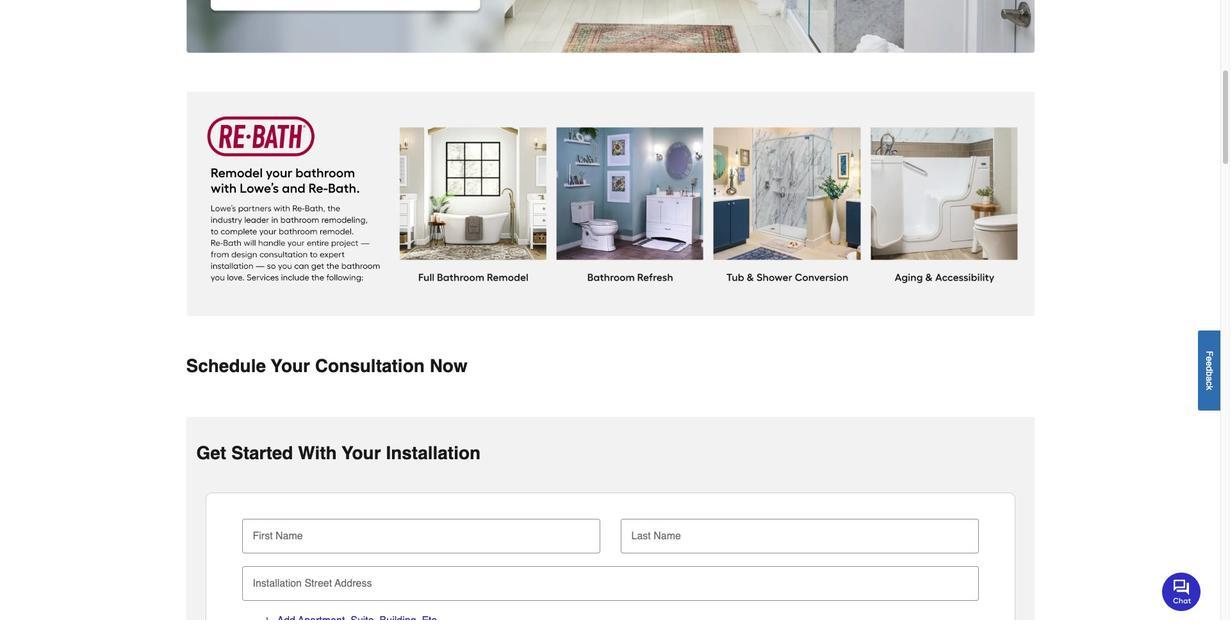 Task type: locate. For each thing, give the bounding box(es) containing it.
e
[[1204, 356, 1215, 361], [1204, 361, 1215, 366]]

b
[[1204, 371, 1215, 376]]

installation
[[386, 442, 481, 463], [253, 578, 302, 589]]

street
[[305, 578, 332, 589]]

0 horizontal spatial installation
[[253, 578, 302, 589]]

2 e from the top
[[1204, 361, 1215, 366]]

name
[[276, 530, 303, 542], [654, 530, 681, 542]]

0 horizontal spatial name
[[276, 530, 303, 542]]

now
[[430, 355, 468, 376]]

name for first name
[[276, 530, 303, 542]]

1 vertical spatial installation
[[253, 578, 302, 589]]

0 horizontal spatial your
[[271, 355, 310, 376]]

with
[[298, 442, 337, 463]]

First Name text field
[[247, 519, 595, 547]]

chat invite button image
[[1162, 572, 1201, 611]]

e up the b
[[1204, 361, 1215, 366]]

get
[[196, 442, 226, 463]]

start your bathroom remodel today. schedule an in-home measurement and get a quote. image
[[186, 0, 1034, 53]]

name for last name
[[654, 530, 681, 542]]

1 horizontal spatial installation
[[386, 442, 481, 463]]

first
[[253, 530, 273, 542]]

started
[[231, 442, 293, 463]]

0 vertical spatial your
[[271, 355, 310, 376]]

a
[[1204, 376, 1215, 381]]

1 e from the top
[[1204, 356, 1215, 361]]

0 vertical spatial installation
[[386, 442, 481, 463]]

address
[[335, 578, 372, 589]]

d
[[1204, 366, 1215, 371]]

1 horizontal spatial your
[[342, 442, 381, 463]]

your
[[271, 355, 310, 376], [342, 442, 381, 463]]

schedule
[[186, 355, 266, 376]]

1 name from the left
[[276, 530, 303, 542]]

2 name from the left
[[654, 530, 681, 542]]

e up the d
[[1204, 356, 1215, 361]]

Last Name text field
[[626, 519, 973, 547]]

remodel your bathroom with lowe's and re-bath, the industry leader in bathroom remodeling. image
[[186, 92, 1034, 317]]

name right the last
[[654, 530, 681, 542]]

1 horizontal spatial name
[[654, 530, 681, 542]]

c
[[1204, 381, 1215, 386]]

name right first at the left bottom of the page
[[276, 530, 303, 542]]

k
[[1204, 386, 1215, 390]]



Task type: vqa. For each thing, say whether or not it's contained in the screenshot.
the 'Installation' to the left
yes



Task type: describe. For each thing, give the bounding box(es) containing it.
1 vertical spatial your
[[342, 442, 381, 463]]

f
[[1204, 351, 1215, 356]]

consultation
[[315, 355, 425, 376]]

first name
[[253, 530, 303, 542]]

last
[[631, 530, 651, 542]]

plus image
[[262, 615, 272, 620]]

f e e d b a c k
[[1204, 351, 1215, 390]]

installation street address
[[253, 578, 372, 589]]

schedule your consultation now
[[186, 355, 468, 376]]

f e e d b a c k button
[[1198, 330, 1220, 410]]

get started with your installation
[[196, 442, 481, 463]]

Installation Street Address text field
[[247, 566, 973, 594]]

last name
[[631, 530, 681, 542]]



